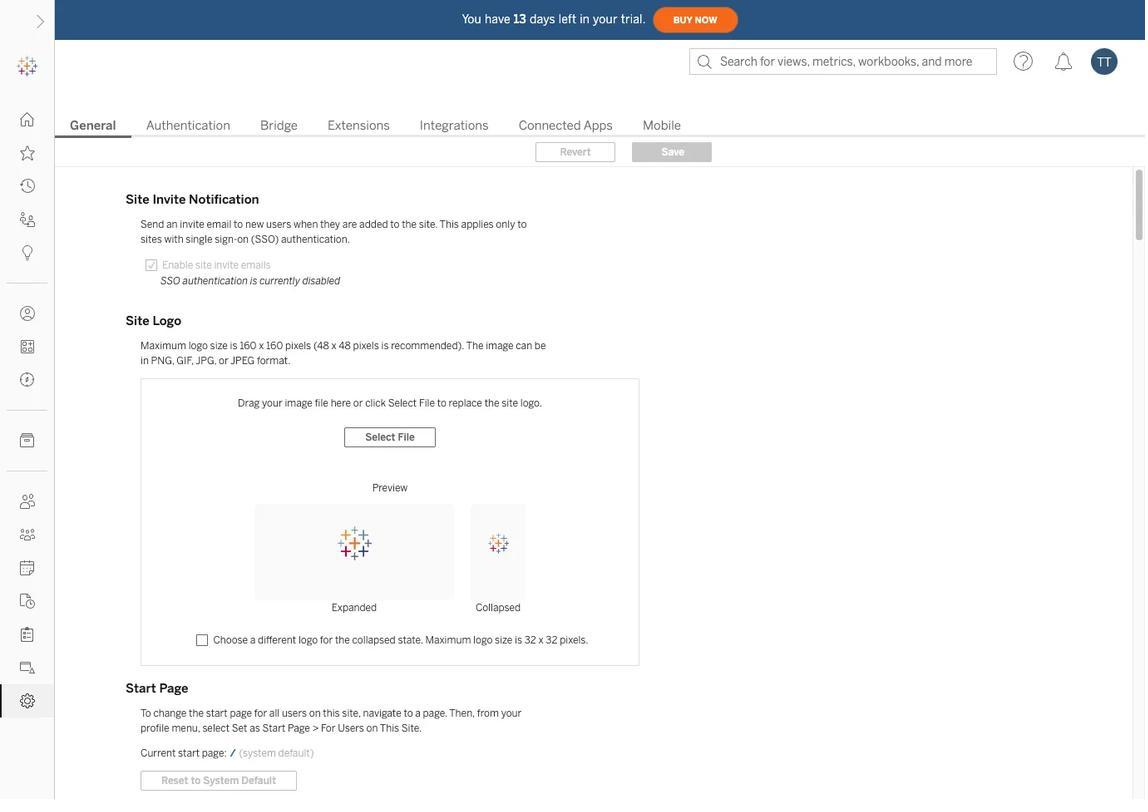 Task type: vqa. For each thing, say whether or not it's contained in the screenshot.
the right "logo"
yes



Task type: locate. For each thing, give the bounding box(es) containing it.
160 up jpeg at left
[[240, 340, 257, 352]]

0 horizontal spatial this
[[380, 723, 399, 735]]

1 vertical spatial start
[[262, 723, 286, 735]]

preview
[[373, 483, 408, 494]]

is inside enable site invite emails sso authentication is currently disabled
[[250, 275, 258, 287]]

your
[[593, 12, 618, 26], [262, 398, 283, 409], [501, 708, 522, 720]]

set
[[232, 723, 247, 735]]

select down click
[[366, 432, 396, 444]]

0 horizontal spatial in
[[141, 355, 149, 367]]

for
[[321, 723, 336, 735]]

on up >
[[309, 708, 321, 720]]

x up the format.
[[259, 340, 264, 352]]

are
[[343, 219, 357, 230]]

1 horizontal spatial page
[[288, 723, 310, 735]]

page left >
[[288, 723, 310, 735]]

1 vertical spatial site
[[502, 398, 518, 409]]

0 horizontal spatial 160
[[240, 340, 257, 352]]

1 horizontal spatial maximum
[[426, 635, 471, 647]]

sub-spaces tab list
[[55, 116, 1146, 138]]

0 horizontal spatial size
[[210, 340, 228, 352]]

is down emails
[[250, 275, 258, 287]]

invite for site
[[214, 260, 239, 271]]

menu,
[[172, 723, 200, 735]]

logo down the collapsed
[[474, 635, 493, 647]]

users right all
[[282, 708, 307, 720]]

email
[[207, 219, 232, 230]]

users inside to change the start page for all users on this site, navigate to a page. then, from your profile menu, select set as start page > for users on this site.
[[282, 708, 307, 720]]

start up select at bottom
[[206, 708, 228, 720]]

to inside reset to system default button
[[191, 776, 201, 787]]

x left pixels.
[[539, 635, 544, 647]]

start up to
[[126, 681, 156, 696]]

in left "png,"
[[141, 355, 149, 367]]

1 horizontal spatial 160
[[266, 340, 283, 352]]

1 horizontal spatial a
[[415, 708, 421, 720]]

0 horizontal spatial invite
[[180, 219, 205, 230]]

the inside to change the start page for all users on this site, navigate to a page. then, from your profile menu, select set as start page > for users on this site.
[[189, 708, 204, 720]]

the left site.
[[402, 219, 417, 230]]

in right left at the top
[[580, 12, 590, 26]]

size down the collapsed
[[495, 635, 513, 647]]

to right only
[[518, 219, 527, 230]]

file
[[419, 398, 435, 409], [398, 432, 415, 444]]

0 vertical spatial on
[[237, 234, 249, 245]]

maximum up "png,"
[[141, 340, 186, 352]]

this inside to change the start page for all users on this site, navigate to a page. then, from your profile menu, select set as start page > for users on this site.
[[380, 723, 399, 735]]

1 vertical spatial site
[[126, 314, 149, 329]]

maximum
[[141, 340, 186, 352], [426, 635, 471, 647]]

1 vertical spatial users
[[282, 708, 307, 720]]

0 vertical spatial your
[[593, 12, 618, 26]]

this right site.
[[440, 219, 459, 230]]

1 vertical spatial in
[[141, 355, 149, 367]]

0 horizontal spatial maximum
[[141, 340, 186, 352]]

file down drag your image file here or click select file to replace the site logo.
[[398, 432, 415, 444]]

shared with me image
[[20, 212, 35, 227]]

maximum logo size is 160 x 160 pixels (48 x 48 pixels is recommended). the image can be in png, gif, jpg, or jpeg format.
[[141, 340, 546, 367]]

logo up jpg,
[[189, 340, 208, 352]]

2 pixels from the left
[[353, 340, 379, 352]]

this inside send an invite email to new users when they are added to the site. this applies only to sites with single sign-on (sso) authentication.
[[440, 219, 459, 230]]

system
[[203, 776, 239, 787]]

1 vertical spatial size
[[495, 635, 513, 647]]

1 vertical spatial page
[[288, 723, 310, 735]]

reset to system default
[[161, 776, 276, 787]]

or right jpg,
[[219, 355, 229, 367]]

to right the reset
[[191, 776, 201, 787]]

image left can
[[486, 340, 514, 352]]

image
[[486, 340, 514, 352], [285, 398, 313, 409]]

this down navigate
[[380, 723, 399, 735]]

0 vertical spatial or
[[219, 355, 229, 367]]

1 vertical spatial or
[[353, 398, 363, 409]]

select right click
[[388, 398, 417, 409]]

pixels
[[285, 340, 311, 352], [353, 340, 379, 352]]

start down all
[[262, 723, 286, 735]]

x left '48'
[[332, 340, 337, 352]]

this
[[323, 708, 340, 720]]

your right drag on the left of page
[[262, 398, 283, 409]]

0 vertical spatial image
[[486, 340, 514, 352]]

0 vertical spatial size
[[210, 340, 228, 352]]

32
[[525, 635, 537, 647], [546, 635, 558, 647]]

1 vertical spatial your
[[262, 398, 283, 409]]

0 vertical spatial in
[[580, 12, 590, 26]]

on down navigate
[[367, 723, 378, 735]]

2 vertical spatial your
[[501, 708, 522, 720]]

size up jpg,
[[210, 340, 228, 352]]

invite up authentication
[[214, 260, 239, 271]]

users up (sso)
[[266, 219, 291, 230]]

1 vertical spatial select
[[366, 432, 396, 444]]

invite up single
[[180, 219, 205, 230]]

a up site.
[[415, 708, 421, 720]]

navigation
[[55, 113, 1146, 138]]

connected apps
[[519, 118, 613, 133]]

navigate
[[363, 708, 402, 720]]

reset to system default button
[[141, 771, 297, 791]]

for down expanded
[[320, 635, 333, 647]]

is
[[250, 275, 258, 287], [230, 340, 238, 352], [382, 340, 389, 352], [515, 635, 523, 647]]

the right replace on the left of the page
[[485, 398, 500, 409]]

home image
[[20, 112, 35, 127]]

size
[[210, 340, 228, 352], [495, 635, 513, 647]]

0 horizontal spatial or
[[219, 355, 229, 367]]

all
[[269, 708, 280, 720]]

0 vertical spatial for
[[320, 635, 333, 647]]

1 vertical spatial start
[[178, 748, 200, 760]]

2 site from the top
[[126, 314, 149, 329]]

invite
[[153, 192, 186, 207]]

1 horizontal spatial for
[[320, 635, 333, 647]]

1 vertical spatial on
[[309, 708, 321, 720]]

1 horizontal spatial in
[[580, 12, 590, 26]]

0 horizontal spatial on
[[237, 234, 249, 245]]

site status image
[[20, 661, 35, 676]]

recommendations image
[[20, 245, 35, 260]]

users
[[266, 219, 291, 230], [282, 708, 307, 720]]

160 up the format.
[[266, 340, 283, 352]]

site for site invite notification
[[126, 192, 149, 207]]

pixels left (48
[[285, 340, 311, 352]]

logo
[[189, 340, 208, 352], [299, 635, 318, 647], [474, 635, 493, 647]]

1 vertical spatial a
[[415, 708, 421, 720]]

0 vertical spatial site
[[195, 260, 212, 271]]

to
[[234, 219, 243, 230], [390, 219, 400, 230], [518, 219, 527, 230], [437, 398, 447, 409], [404, 708, 413, 720], [191, 776, 201, 787]]

on down new
[[237, 234, 249, 245]]

groups image
[[20, 528, 35, 543]]

reset
[[161, 776, 188, 787]]

invite
[[180, 219, 205, 230], [214, 260, 239, 271]]

site left logo
[[126, 314, 149, 329]]

or
[[219, 355, 229, 367], [353, 398, 363, 409]]

or inside maximum logo size is 160 x 160 pixels (48 x 48 pixels is recommended). the image can be in png, gif, jpg, or jpeg format.
[[219, 355, 229, 367]]

is down the collapsed
[[515, 635, 523, 647]]

jobs image
[[20, 594, 35, 609]]

0 vertical spatial start
[[126, 681, 156, 696]]

site inside enable site invite emails sso authentication is currently disabled
[[195, 260, 212, 271]]

collapsed
[[476, 602, 521, 614]]

for
[[320, 635, 333, 647], [254, 708, 267, 720]]

0 vertical spatial file
[[419, 398, 435, 409]]

0 horizontal spatial your
[[262, 398, 283, 409]]

site.
[[402, 723, 422, 735]]

1 vertical spatial this
[[380, 723, 399, 735]]

0 horizontal spatial start
[[126, 681, 156, 696]]

start down the menu,
[[178, 748, 200, 760]]

maximum inside maximum logo size is 160 x 160 pixels (48 x 48 pixels is recommended). the image can be in png, gif, jpg, or jpeg format.
[[141, 340, 186, 352]]

0 vertical spatial users
[[266, 219, 291, 230]]

site left logo.
[[502, 398, 518, 409]]

0 horizontal spatial 32
[[525, 635, 537, 647]]

tableau cloud image
[[487, 533, 510, 555]]

invite inside send an invite email to new users when they are added to the site. this applies only to sites with single sign-on (sso) authentication.
[[180, 219, 205, 230]]

1 vertical spatial maximum
[[426, 635, 471, 647]]

2 32 from the left
[[546, 635, 558, 647]]

/ link
[[229, 747, 237, 761]]

revert button
[[536, 142, 616, 162]]

pixels right '48'
[[353, 340, 379, 352]]

page up change
[[159, 681, 188, 696]]

1 horizontal spatial this
[[440, 219, 459, 230]]

users inside send an invite email to new users when they are added to the site. this applies only to sites with single sign-on (sso) authentication.
[[266, 219, 291, 230]]

gif,
[[177, 355, 194, 367]]

main content
[[55, 83, 1146, 800]]

general
[[70, 118, 116, 133]]

image inside maximum logo size is 160 x 160 pixels (48 x 48 pixels is recommended). the image can be in png, gif, jpg, or jpeg format.
[[486, 340, 514, 352]]

authentication.
[[281, 234, 350, 245]]

now
[[695, 15, 718, 25]]

1 vertical spatial file
[[398, 432, 415, 444]]

collapsed
[[352, 635, 396, 647]]

to up site.
[[404, 708, 413, 720]]

2 vertical spatial on
[[367, 723, 378, 735]]

0 vertical spatial maximum
[[141, 340, 186, 352]]

maximum right state.
[[426, 635, 471, 647]]

your right from
[[501, 708, 522, 720]]

1 horizontal spatial pixels
[[353, 340, 379, 352]]

to right added
[[390, 219, 400, 230]]

select
[[388, 398, 417, 409], [366, 432, 396, 444]]

1 horizontal spatial your
[[501, 708, 522, 720]]

is right '48'
[[382, 340, 389, 352]]

1 horizontal spatial invite
[[214, 260, 239, 271]]

image left file at left
[[285, 398, 313, 409]]

site
[[126, 192, 149, 207], [126, 314, 149, 329]]

to inside to change the start page for all users on this site, navigate to a page. then, from your profile menu, select set as start page > for users on this site.
[[404, 708, 413, 720]]

select inside the select file button
[[366, 432, 396, 444]]

site up send on the left top
[[126, 192, 149, 207]]

0 vertical spatial start
[[206, 708, 228, 720]]

can
[[516, 340, 533, 352]]

drag
[[238, 398, 260, 409]]

page:
[[202, 748, 227, 760]]

site
[[195, 260, 212, 271], [502, 398, 518, 409]]

invite inside enable site invite emails sso authentication is currently disabled
[[214, 260, 239, 271]]

with
[[164, 234, 184, 245]]

applies
[[461, 219, 494, 230]]

sso
[[161, 275, 180, 287]]

choose
[[213, 635, 248, 647]]

start inside to change the start page for all users on this site, navigate to a page. then, from your profile menu, select set as start page > for users on this site.
[[206, 708, 228, 720]]

0 vertical spatial invite
[[180, 219, 205, 230]]

the up the menu,
[[189, 708, 204, 720]]

collections image
[[20, 339, 35, 354]]

0 horizontal spatial page
[[159, 681, 188, 696]]

0 vertical spatial site
[[126, 192, 149, 207]]

0 horizontal spatial a
[[250, 635, 256, 647]]

1 horizontal spatial start
[[262, 723, 286, 735]]

logo right different
[[299, 635, 318, 647]]

1 site from the top
[[126, 192, 149, 207]]

tasks image
[[20, 627, 35, 642]]

schedules image
[[20, 561, 35, 576]]

1 vertical spatial for
[[254, 708, 267, 720]]

site up authentication
[[195, 260, 212, 271]]

2 horizontal spatial x
[[539, 635, 544, 647]]

or right here on the left
[[353, 398, 363, 409]]

file left replace on the left of the page
[[419, 398, 435, 409]]

jpg,
[[196, 355, 217, 367]]

a
[[250, 635, 256, 647], [415, 708, 421, 720]]

0 vertical spatial page
[[159, 681, 188, 696]]

0 horizontal spatial pixels
[[285, 340, 311, 352]]

a right choose
[[250, 635, 256, 647]]

your left trial.
[[593, 12, 618, 26]]

for left all
[[254, 708, 267, 720]]

1 horizontal spatial file
[[419, 398, 435, 409]]

start page
[[126, 681, 188, 696]]

1 32 from the left
[[525, 635, 537, 647]]

1 horizontal spatial size
[[495, 635, 513, 647]]

1 horizontal spatial x
[[332, 340, 337, 352]]

1 160 from the left
[[240, 340, 257, 352]]

page
[[159, 681, 188, 696], [288, 723, 310, 735]]

recents image
[[20, 179, 35, 194]]

0 horizontal spatial file
[[398, 432, 415, 444]]

13
[[514, 12, 527, 26]]

0 vertical spatial this
[[440, 219, 459, 230]]

0 horizontal spatial image
[[285, 398, 313, 409]]

1 horizontal spatial 32
[[546, 635, 558, 647]]

authentication
[[146, 118, 230, 133]]

navigation containing general
[[55, 113, 1146, 138]]

explore image
[[20, 373, 35, 388]]

1 horizontal spatial start
[[206, 708, 228, 720]]

0 horizontal spatial for
[[254, 708, 267, 720]]

start
[[126, 681, 156, 696], [262, 723, 286, 735]]

default
[[242, 776, 276, 787]]

0 horizontal spatial site
[[195, 260, 212, 271]]

1 horizontal spatial image
[[486, 340, 514, 352]]

the left collapsed in the left bottom of the page
[[335, 635, 350, 647]]

1 horizontal spatial logo
[[299, 635, 318, 647]]

1 vertical spatial invite
[[214, 260, 239, 271]]

48
[[339, 340, 351, 352]]

the
[[466, 340, 484, 352]]

0 horizontal spatial logo
[[189, 340, 208, 352]]

recommended).
[[391, 340, 464, 352]]



Task type: describe. For each thing, give the bounding box(es) containing it.
days
[[530, 12, 556, 26]]

1 pixels from the left
[[285, 340, 311, 352]]

page
[[230, 708, 252, 720]]

logo inside maximum logo size is 160 x 160 pixels (48 x 48 pixels is recommended). the image can be in png, gif, jpg, or jpeg format.
[[189, 340, 208, 352]]

0 vertical spatial select
[[388, 398, 417, 409]]

mobile
[[643, 118, 681, 133]]

to left new
[[234, 219, 243, 230]]

select
[[203, 723, 230, 735]]

jpeg
[[231, 355, 255, 367]]

logo.
[[521, 398, 542, 409]]

they
[[320, 219, 340, 230]]

then,
[[449, 708, 475, 720]]

tableau cloud image
[[337, 526, 372, 562]]

is up jpeg at left
[[230, 340, 238, 352]]

personal space image
[[20, 306, 35, 321]]

click
[[365, 398, 386, 409]]

2 160 from the left
[[266, 340, 283, 352]]

from
[[477, 708, 499, 720]]

trial.
[[621, 12, 646, 26]]

format.
[[257, 355, 291, 367]]

in inside maximum logo size is 160 x 160 pixels (48 x 48 pixels is recommended). the image can be in png, gif, jpg, or jpeg format.
[[141, 355, 149, 367]]

users image
[[20, 494, 35, 509]]

current
[[141, 748, 176, 760]]

replace
[[449, 398, 483, 409]]

expanded
[[332, 602, 377, 614]]

single
[[186, 234, 213, 245]]

the inside send an invite email to new users when they are added to the site. this applies only to sites with single sign-on (sso) authentication.
[[402, 219, 417, 230]]

different
[[258, 635, 296, 647]]

start inside to change the start page for all users on this site, navigate to a page. then, from your profile menu, select set as start page > for users on this site.
[[262, 723, 286, 735]]

png,
[[151, 355, 174, 367]]

1 horizontal spatial site
[[502, 398, 518, 409]]

integrations
[[420, 118, 489, 133]]

pixels.
[[560, 635, 589, 647]]

profile
[[141, 723, 169, 735]]

site invite notification
[[126, 192, 259, 207]]

you have 13 days left in your trial.
[[462, 12, 646, 26]]

connected
[[519, 118, 581, 133]]

main content containing general
[[55, 83, 1146, 800]]

buy now
[[674, 15, 718, 25]]

you
[[462, 12, 482, 26]]

an
[[166, 219, 178, 230]]

(system
[[239, 748, 276, 760]]

sites
[[141, 234, 162, 245]]

1 vertical spatial image
[[285, 398, 313, 409]]

bridge
[[260, 118, 298, 133]]

size inside maximum logo size is 160 x 160 pixels (48 x 48 pixels is recommended). the image can be in png, gif, jpg, or jpeg format.
[[210, 340, 228, 352]]

change
[[153, 708, 187, 720]]

site logo
[[126, 314, 181, 329]]

1 horizontal spatial on
[[309, 708, 321, 720]]

site.
[[419, 219, 438, 230]]

select file button
[[345, 428, 436, 448]]

added
[[360, 219, 388, 230]]

disabled
[[303, 275, 341, 287]]

new
[[245, 219, 264, 230]]

to change the start page for all users on this site, navigate to a page. then, from your profile menu, select set as start page > for users on this site.
[[141, 708, 522, 735]]

0 horizontal spatial start
[[178, 748, 200, 760]]

0 horizontal spatial x
[[259, 340, 264, 352]]

a inside to change the start page for all users on this site, navigate to a page. then, from your profile menu, select set as start page > for users on this site.
[[415, 708, 421, 720]]

(48
[[314, 340, 329, 352]]

buy now button
[[653, 7, 739, 33]]

0 vertical spatial a
[[250, 635, 256, 647]]

file inside button
[[398, 432, 415, 444]]

main navigation. press the up and down arrow keys to access links. element
[[0, 103, 54, 718]]

/
[[230, 748, 236, 760]]

here
[[331, 398, 351, 409]]

when
[[294, 219, 318, 230]]

external assets image
[[20, 434, 35, 448]]

for inside to change the start page for all users on this site, navigate to a page. then, from your profile menu, select set as start page > for users on this site.
[[254, 708, 267, 720]]

state.
[[398, 635, 423, 647]]

extensions
[[328, 118, 390, 133]]

enable
[[162, 260, 193, 271]]

enable site invite emails sso authentication is currently disabled
[[161, 260, 341, 287]]

to
[[141, 708, 151, 720]]

to left replace on the left of the page
[[437, 398, 447, 409]]

send an invite email to new users when they are added to the site. this applies only to sites with single sign-on (sso) authentication.
[[141, 219, 527, 245]]

(sso)
[[251, 234, 279, 245]]

favorites image
[[20, 146, 35, 161]]

emails
[[241, 260, 271, 271]]

2 horizontal spatial on
[[367, 723, 378, 735]]

your inside to change the start page for all users on this site, navigate to a page. then, from your profile menu, select set as start page > for users on this site.
[[501, 708, 522, 720]]

current start page: / (system default)
[[141, 748, 314, 760]]

2 horizontal spatial logo
[[474, 635, 493, 647]]

notification
[[189, 192, 259, 207]]

as
[[250, 723, 260, 735]]

>
[[313, 723, 319, 735]]

navigation panel element
[[0, 50, 54, 718]]

file
[[315, 398, 329, 409]]

drag your image file here or click select file to replace the site logo.
[[238, 398, 542, 409]]

select file
[[366, 432, 415, 444]]

on inside send an invite email to new users when they are added to the site. this applies only to sites with single sign-on (sso) authentication.
[[237, 234, 249, 245]]

revert
[[560, 146, 591, 158]]

invite for an
[[180, 219, 205, 230]]

default)
[[278, 748, 314, 760]]

page inside to change the start page for all users on this site, navigate to a page. then, from your profile menu, select set as start page > for users on this site.
[[288, 723, 310, 735]]

Search for views, metrics, workbooks, and more text field
[[690, 48, 998, 75]]

page.
[[423, 708, 448, 720]]

apps
[[584, 118, 613, 133]]

buy
[[674, 15, 693, 25]]

send
[[141, 219, 164, 230]]

only
[[496, 219, 515, 230]]

site for site logo
[[126, 314, 149, 329]]

1 horizontal spatial or
[[353, 398, 363, 409]]

choose a different logo for the collapsed state. maximum logo size is 32 x 32 pixels.
[[213, 635, 589, 647]]

have
[[485, 12, 511, 26]]

users
[[338, 723, 364, 735]]

be
[[535, 340, 546, 352]]

left
[[559, 12, 577, 26]]

currently
[[260, 275, 300, 287]]

settings image
[[20, 694, 35, 709]]

sign-
[[215, 234, 237, 245]]

2 horizontal spatial your
[[593, 12, 618, 26]]



